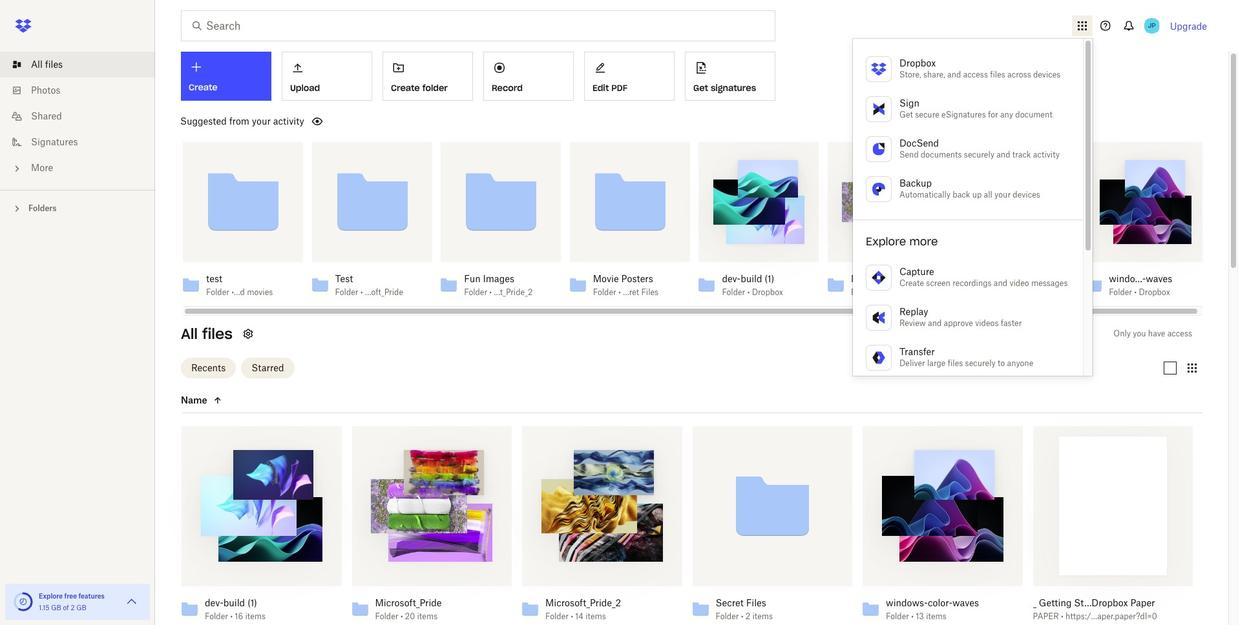 Task type: vqa. For each thing, say whether or not it's contained in the screenshot.
tab list
no



Task type: describe. For each thing, give the bounding box(es) containing it.
• inside dev-build (1) folder • dropbox
[[748, 288, 750, 297]]

features
[[79, 593, 105, 601]]

dropbox store, share, and access files across devices
[[900, 58, 1061, 80]]

dev- for dev-build (1) folder • 16 items
[[205, 598, 224, 609]]

folders button
[[0, 198, 155, 218]]

microsoft_pride_2 folder • 14 items
[[546, 598, 621, 622]]

files inside movie posters folder • …ret files
[[642, 288, 659, 297]]

edit
[[593, 83, 609, 94]]

_
[[1033, 598, 1037, 609]]

secret files button
[[716, 598, 824, 609]]

record button
[[484, 52, 574, 101]]

waves inside windo…-waves folder • dropbox
[[1146, 273, 1173, 284]]

folder inside fun images folder • …t_pride_2
[[464, 288, 488, 297]]

microsoft_pride button for microsoft_pride folder • 20 items
[[375, 598, 484, 609]]

…ret
[[623, 288, 640, 297]]

20
[[405, 612, 415, 622]]

all
[[984, 190, 993, 200]]

• inside windo…-waves folder • dropbox
[[1135, 288, 1137, 297]]

• inside micros…pride_2 folder • dropbox
[[1006, 288, 1008, 297]]

create folder button
[[383, 52, 473, 101]]

…oft_pride
[[365, 288, 403, 297]]

shared
[[31, 111, 62, 122]]

folder, microsoft_pride row
[[347, 427, 512, 626]]

files inside transfer deliver large files securely to anyone
[[948, 359, 964, 369]]

more image
[[10, 162, 23, 175]]

transfer
[[900, 347, 935, 358]]

devices inside dropbox store, share, and access files across devices
[[1034, 70, 1061, 80]]

sign get secure esignatures for any document
[[900, 98, 1053, 120]]

you
[[1134, 329, 1147, 339]]

dropbox inside dev-build (1) folder • dropbox
[[752, 288, 784, 297]]

file, _ getting started with dropbox paper.paper row
[[1028, 427, 1194, 626]]

document
[[1016, 110, 1053, 120]]

name button
[[181, 393, 290, 408]]

test folder • …oft_pride
[[335, 273, 403, 297]]

back
[[953, 190, 971, 200]]

• inside test folder • …oft_pride
[[361, 288, 363, 297]]

microsoft_pride folder • dropbox
[[851, 273, 918, 297]]

test folder •…d movies
[[206, 273, 273, 297]]

dropbox inside dropbox store, share, and access files across devices
[[900, 58, 936, 69]]

documents
[[921, 150, 962, 160]]

esignatures
[[942, 110, 986, 120]]

windo…-
[[1110, 273, 1146, 284]]

microsoft_pride folder • 20 items
[[375, 598, 442, 622]]

_ getting st…dropbox paper button
[[1033, 598, 1160, 609]]

for
[[989, 110, 999, 120]]

microsoft_pride_2
[[546, 598, 621, 609]]

folder • dropbox button for microsoft_pride
[[851, 288, 920, 298]]

1 gb from the left
[[51, 605, 61, 612]]

video
[[1010, 279, 1030, 288]]

folder inside windo…-waves folder • dropbox
[[1110, 288, 1133, 297]]

• inside microsoft_pride folder • dropbox
[[877, 288, 879, 297]]

dropbox inside micros…pride_2 folder • dropbox
[[1010, 288, 1042, 297]]

dropbox inside windo…-waves folder • dropbox
[[1140, 288, 1171, 297]]

paper
[[1131, 598, 1156, 609]]

movies
[[247, 288, 273, 297]]

micros…pride_2 folder • dropbox
[[981, 273, 1048, 297]]

build for dev-build (1) folder • dropbox
[[741, 273, 763, 284]]

explore free features 1.15 gb of 2 gb
[[39, 593, 105, 612]]

quota usage element
[[13, 592, 34, 613]]

folder inside movie posters folder • …ret files
[[593, 288, 617, 297]]

more
[[910, 235, 939, 248]]

folder, secret files row
[[688, 427, 853, 626]]

track
[[1013, 150, 1032, 160]]

suggested
[[180, 116, 227, 127]]

pdf
[[612, 83, 628, 94]]

• inside movie posters folder • …ret files
[[619, 288, 621, 297]]

of
[[63, 605, 69, 612]]

backup automatically back up all your devices
[[900, 178, 1041, 200]]

folder
[[423, 83, 448, 94]]

upgrade link
[[1171, 20, 1208, 31]]

edit pdf button
[[584, 52, 675, 101]]

2 gb from the left
[[76, 605, 86, 612]]

send
[[900, 150, 919, 160]]

free
[[64, 593, 77, 601]]

folder inside dev-build (1) folder • 16 items
[[205, 612, 228, 622]]

get signatures
[[694, 83, 757, 94]]

get inside sign get secure esignatures for any document
[[900, 110, 913, 120]]

windows-
[[886, 598, 928, 609]]

https:/…aper.paper?dl=0
[[1066, 612, 1158, 622]]

folder • dropbox button for micros…pride_2
[[981, 288, 1049, 298]]

0 horizontal spatial your
[[252, 116, 271, 127]]

(1) for dev-build (1) folder • dropbox
[[765, 273, 775, 284]]

dev-build (1) folder • dropbox
[[722, 273, 784, 297]]

videos
[[976, 319, 999, 328]]

edit pdf
[[593, 83, 628, 94]]

across
[[1008, 70, 1032, 80]]

photos
[[31, 85, 60, 96]]

microsoft_pride for microsoft_pride folder • 20 items
[[375, 598, 442, 609]]

• inside secret files folder • 2 items
[[741, 612, 744, 622]]

folder •…d movies button
[[206, 288, 275, 298]]

securely inside docsend send documents securely and track activity
[[965, 150, 995, 160]]

share,
[[924, 70, 946, 80]]

name
[[181, 395, 207, 406]]

get signatures button
[[685, 52, 776, 101]]

shared link
[[10, 103, 155, 129]]

explore more
[[866, 235, 939, 248]]

starred
[[252, 362, 284, 373]]

_ getting st…dropbox paper paper • https:/…aper.paper?dl=0
[[1033, 598, 1158, 622]]

dropbox image
[[10, 13, 36, 39]]

folder • dropbox button for dev-
[[722, 288, 791, 298]]

micros…pride_2
[[981, 273, 1048, 284]]

folder inside secret files folder • 2 items
[[716, 612, 739, 622]]

getting
[[1040, 598, 1072, 609]]

explore for explore free features 1.15 gb of 2 gb
[[39, 593, 63, 601]]

items inside microsoft_pride_2 folder • 14 items
[[586, 612, 606, 622]]

1.15
[[39, 605, 49, 612]]

docsend send documents securely and track activity
[[900, 138, 1060, 160]]

1 horizontal spatial access
[[1168, 329, 1193, 339]]

sign
[[900, 98, 920, 109]]

signatures
[[31, 136, 78, 147]]

color-
[[928, 598, 953, 609]]

• inside _ getting st…dropbox paper paper • https:/…aper.paper?dl=0
[[1062, 612, 1064, 622]]

approve
[[944, 319, 974, 328]]

capture
[[900, 266, 935, 277]]

secure
[[916, 110, 940, 120]]

microsoft_pride button for microsoft_pride folder • dropbox
[[851, 273, 920, 285]]

folder inside microsoft_pride_2 folder • 14 items
[[546, 612, 569, 622]]



Task type: locate. For each thing, give the bounding box(es) containing it.
get
[[694, 83, 709, 94], [900, 110, 913, 120]]

and left the video
[[994, 279, 1008, 288]]

1 horizontal spatial all files
[[181, 325, 233, 343]]

0 horizontal spatial all files
[[31, 59, 63, 70]]

1 horizontal spatial dev-build (1) button
[[722, 273, 791, 285]]

and right share,
[[948, 70, 962, 80]]

1 horizontal spatial create
[[900, 279, 925, 288]]

1 vertical spatial all files
[[181, 325, 233, 343]]

folder, windows-color-waves row
[[858, 427, 1023, 626]]

gb down features
[[76, 605, 86, 612]]

devices right the across
[[1034, 70, 1061, 80]]

1 vertical spatial access
[[1168, 329, 1193, 339]]

create inside button
[[391, 83, 420, 94]]

0 horizontal spatial microsoft_pride
[[375, 598, 442, 609]]

folder • …ret files button
[[593, 288, 662, 298]]

2 down the secret files button
[[746, 612, 751, 622]]

securely inside transfer deliver large files securely to anyone
[[966, 359, 996, 369]]

items inside dev-build (1) folder • 16 items
[[245, 612, 266, 622]]

windo…-waves folder • dropbox
[[1110, 273, 1173, 297]]

waves up the have
[[1146, 273, 1173, 284]]

folder inside test folder •…d movies
[[206, 288, 229, 297]]

1 horizontal spatial microsoft_pride
[[851, 273, 918, 284]]

dev- inside dev-build (1) folder • dropbox
[[722, 273, 741, 284]]

5 items from the left
[[927, 612, 947, 622]]

images
[[483, 273, 515, 284]]

devices inside backup automatically back up all your devices
[[1013, 190, 1041, 200]]

securely up backup automatically back up all your devices
[[965, 150, 995, 160]]

test
[[335, 273, 353, 284]]

gb left of
[[51, 605, 61, 612]]

recents button
[[181, 358, 236, 379]]

more
[[31, 162, 53, 173]]

1 vertical spatial microsoft_pride button
[[375, 598, 484, 609]]

windo…-waves button
[[1110, 273, 1178, 285]]

upgrade
[[1171, 20, 1208, 31]]

0 horizontal spatial all
[[31, 59, 43, 70]]

all files
[[31, 59, 63, 70], [181, 325, 233, 343]]

0 horizontal spatial 2
[[71, 605, 75, 612]]

items right 16
[[245, 612, 266, 622]]

files up recents
[[202, 325, 233, 343]]

1 horizontal spatial all
[[181, 325, 198, 343]]

1 vertical spatial (1)
[[248, 598, 257, 609]]

devices
[[1034, 70, 1061, 80], [1013, 190, 1041, 200]]

(1) inside dev-build (1) folder • dropbox
[[765, 273, 775, 284]]

explore left more
[[866, 235, 907, 248]]

• inside microsoft_pride_2 folder • 14 items
[[571, 612, 574, 622]]

0 horizontal spatial gb
[[51, 605, 61, 612]]

screen
[[927, 279, 951, 288]]

folder inside windows-color-waves folder • 13 items
[[886, 612, 910, 622]]

0 horizontal spatial build
[[224, 598, 245, 609]]

files inside dropbox store, share, and access files across devices
[[991, 70, 1006, 80]]

items
[[245, 612, 266, 622], [417, 612, 438, 622], [586, 612, 606, 622], [753, 612, 773, 622], [927, 612, 947, 622]]

and inside replay review and approve videos faster
[[928, 319, 942, 328]]

1 items from the left
[[245, 612, 266, 622]]

0 horizontal spatial (1)
[[248, 598, 257, 609]]

0 vertical spatial dev-build (1) button
[[722, 273, 791, 285]]

items inside secret files folder • 2 items
[[753, 612, 773, 622]]

0 horizontal spatial waves
[[953, 598, 980, 609]]

items inside windows-color-waves folder • 13 items
[[927, 612, 947, 622]]

all files link
[[10, 52, 155, 78]]

0 vertical spatial devices
[[1034, 70, 1061, 80]]

create down capture
[[900, 279, 925, 288]]

folder inside microsoft_pride folder • dropbox
[[851, 288, 875, 297]]

(1) inside dev-build (1) folder • 16 items
[[248, 598, 257, 609]]

dropbox inside microsoft_pride folder • dropbox
[[881, 288, 913, 297]]

folder • dropbox button for windo…-
[[1110, 288, 1178, 298]]

fun images folder • …t_pride_2
[[464, 273, 533, 297]]

explore for explore more
[[866, 235, 907, 248]]

1 vertical spatial devices
[[1013, 190, 1041, 200]]

• inside microsoft_pride folder • 20 items
[[401, 612, 403, 622]]

files
[[45, 59, 63, 70], [991, 70, 1006, 80], [202, 325, 233, 343], [948, 359, 964, 369]]

folder • …t_pride_2 button
[[464, 288, 533, 298]]

1 vertical spatial waves
[[953, 598, 980, 609]]

items down the secret files button
[[753, 612, 773, 622]]

your
[[252, 116, 271, 127], [995, 190, 1011, 200]]

photos link
[[10, 78, 155, 103]]

your inside backup automatically back up all your devices
[[995, 190, 1011, 200]]

• inside dev-build (1) folder • 16 items
[[230, 612, 233, 622]]

microsoft_pride button inside folder, microsoft_pride row
[[375, 598, 484, 609]]

all files up photos
[[31, 59, 63, 70]]

activity inside docsend send documents securely and track activity
[[1034, 150, 1060, 160]]

2 folder • dropbox button from the left
[[851, 288, 920, 298]]

get down the sign
[[900, 110, 913, 120]]

and right the review in the bottom right of the page
[[928, 319, 942, 328]]

dev- for dev-build (1) folder • dropbox
[[722, 273, 741, 284]]

folder inside micros…pride_2 folder • dropbox
[[981, 288, 1004, 297]]

get left signatures at the right of page
[[694, 83, 709, 94]]

up
[[973, 190, 982, 200]]

2 items from the left
[[417, 612, 438, 622]]

fun
[[464, 273, 481, 284]]

access inside dropbox store, share, and access files across devices
[[964, 70, 989, 80]]

• inside fun images folder • …t_pride_2
[[490, 288, 492, 297]]

folder • dropbox button
[[722, 288, 791, 298], [851, 288, 920, 298], [981, 288, 1049, 298], [1110, 288, 1178, 298]]

1 horizontal spatial get
[[900, 110, 913, 120]]

2 inside secret files folder • 2 items
[[746, 612, 751, 622]]

all up photos
[[31, 59, 43, 70]]

signatures link
[[10, 129, 155, 155]]

0 vertical spatial waves
[[1146, 273, 1173, 284]]

deliver
[[900, 359, 926, 369]]

items right 20
[[417, 612, 438, 622]]

1 vertical spatial get
[[900, 110, 913, 120]]

1 vertical spatial microsoft_pride
[[375, 598, 442, 609]]

(1)
[[765, 273, 775, 284], [248, 598, 257, 609]]

microsoft_pride up 20
[[375, 598, 442, 609]]

create left folder at the left top
[[391, 83, 420, 94]]

0 vertical spatial activity
[[273, 116, 304, 127]]

all files list item
[[0, 52, 155, 78]]

items down windows-color-waves button
[[927, 612, 947, 622]]

activity right from
[[273, 116, 304, 127]]

anyone
[[1008, 359, 1034, 369]]

get inside button
[[694, 83, 709, 94]]

files
[[642, 288, 659, 297], [747, 598, 767, 609]]

(1) for dev-build (1) folder • 16 items
[[248, 598, 257, 609]]

microsoft_pride down 'explore more'
[[851, 273, 918, 284]]

explore
[[866, 235, 907, 248], [39, 593, 63, 601]]

have
[[1149, 329, 1166, 339]]

dev-build (1) button inside folder, dev-build (1) row
[[205, 598, 313, 609]]

1 horizontal spatial microsoft_pride button
[[851, 273, 920, 285]]

0 vertical spatial (1)
[[765, 273, 775, 284]]

files right large
[[948, 359, 964, 369]]

1 horizontal spatial explore
[[866, 235, 907, 248]]

capture create screen recordings and video messages
[[900, 266, 1068, 288]]

files left the across
[[991, 70, 1006, 80]]

access up sign get secure esignatures for any document
[[964, 70, 989, 80]]

microsoft_pride
[[851, 273, 918, 284], [375, 598, 442, 609]]

items inside microsoft_pride folder • 20 items
[[417, 612, 438, 622]]

2
[[71, 605, 75, 612], [746, 612, 751, 622]]

0 horizontal spatial microsoft_pride button
[[375, 598, 484, 609]]

fun images button
[[464, 273, 533, 285]]

replay review and approve videos faster
[[900, 306, 1022, 328]]

1 vertical spatial securely
[[966, 359, 996, 369]]

folder, dev-build (1) row
[[177, 427, 342, 626]]

1 horizontal spatial activity
[[1034, 150, 1060, 160]]

1 horizontal spatial (1)
[[765, 273, 775, 284]]

1 horizontal spatial your
[[995, 190, 1011, 200]]

list
[[0, 44, 155, 190]]

0 horizontal spatial get
[[694, 83, 709, 94]]

microsoft_pride inside row
[[375, 598, 442, 609]]

1 vertical spatial your
[[995, 190, 1011, 200]]

automatically
[[900, 190, 951, 200]]

0 horizontal spatial dev-build (1) button
[[205, 598, 313, 609]]

waves
[[1146, 273, 1173, 284], [953, 598, 980, 609]]

1 vertical spatial build
[[224, 598, 245, 609]]

1 vertical spatial dev-
[[205, 598, 224, 609]]

only
[[1114, 329, 1131, 339]]

microsoft_pride button down 'explore more'
[[851, 273, 920, 285]]

1 folder • dropbox button from the left
[[722, 288, 791, 298]]

windows-color-waves folder • 13 items
[[886, 598, 980, 622]]

test
[[206, 273, 222, 284]]

0 vertical spatial access
[[964, 70, 989, 80]]

•…d
[[232, 288, 245, 297]]

microsoft_pride for microsoft_pride folder • dropbox
[[851, 273, 918, 284]]

13
[[916, 612, 924, 622]]

files up photos
[[45, 59, 63, 70]]

paper
[[1033, 612, 1059, 622]]

activity right the track
[[1034, 150, 1060, 160]]

explore up "1.15"
[[39, 593, 63, 601]]

dev-build (1) folder • 16 items
[[205, 598, 266, 622]]

14
[[576, 612, 584, 622]]

items down microsoft_pride_2 button
[[586, 612, 606, 622]]

messages
[[1032, 279, 1068, 288]]

dev-build (1) button for dev-build (1) folder • 16 items
[[205, 598, 313, 609]]

build for dev-build (1) folder • 16 items
[[224, 598, 245, 609]]

folder inside test folder • …oft_pride
[[335, 288, 358, 297]]

create folder
[[391, 83, 448, 94]]

1 horizontal spatial gb
[[76, 605, 86, 612]]

1 horizontal spatial 2
[[746, 612, 751, 622]]

folder, microsoft_pride_2 row
[[517, 427, 682, 626]]

files inside all files link
[[45, 59, 63, 70]]

0 vertical spatial build
[[741, 273, 763, 284]]

waves inside windows-color-waves folder • 13 items
[[953, 598, 980, 609]]

microsoft_pride_2 button
[[546, 598, 654, 609]]

build inside dev-build (1) folder • dropbox
[[741, 273, 763, 284]]

0 vertical spatial securely
[[965, 150, 995, 160]]

0 horizontal spatial explore
[[39, 593, 63, 601]]

files inside secret files folder • 2 items
[[747, 598, 767, 609]]

and left the track
[[997, 150, 1011, 160]]

0 vertical spatial get
[[694, 83, 709, 94]]

1 vertical spatial files
[[747, 598, 767, 609]]

list containing all files
[[0, 44, 155, 190]]

explore inside the "explore free features 1.15 gb of 2 gb"
[[39, 593, 63, 601]]

test button
[[335, 273, 404, 285]]

and inside dropbox store, share, and access files across devices
[[948, 70, 962, 80]]

folder inside microsoft_pride folder • 20 items
[[375, 612, 399, 622]]

access right the have
[[1168, 329, 1193, 339]]

and inside capture create screen recordings and video messages
[[994, 279, 1008, 288]]

microsoft_pride button
[[851, 273, 920, 285], [375, 598, 484, 609]]

1 horizontal spatial waves
[[1146, 273, 1173, 284]]

0 horizontal spatial access
[[964, 70, 989, 80]]

transfer deliver large files securely to anyone
[[900, 347, 1034, 369]]

0 vertical spatial explore
[[866, 235, 907, 248]]

build inside dev-build (1) folder • 16 items
[[224, 598, 245, 609]]

dev-build (1) button
[[722, 273, 791, 285], [205, 598, 313, 609]]

folders
[[28, 204, 57, 213]]

st…dropbox
[[1075, 598, 1129, 609]]

devices right all on the right top of the page
[[1013, 190, 1041, 200]]

windows-color-waves button
[[886, 598, 995, 609]]

microsoft_pride button up 20
[[375, 598, 484, 609]]

waves right windows-
[[953, 598, 980, 609]]

signatures
[[711, 83, 757, 94]]

all inside list item
[[31, 59, 43, 70]]

store,
[[900, 70, 922, 80]]

1 vertical spatial all
[[181, 325, 198, 343]]

1 horizontal spatial files
[[747, 598, 767, 609]]

1 horizontal spatial build
[[741, 273, 763, 284]]

dev-
[[722, 273, 741, 284], [205, 598, 224, 609]]

0 horizontal spatial files
[[642, 288, 659, 297]]

0 horizontal spatial create
[[391, 83, 420, 94]]

16
[[235, 612, 243, 622]]

from
[[229, 116, 250, 127]]

2 right of
[[71, 605, 75, 612]]

securely left to
[[966, 359, 996, 369]]

create inside capture create screen recordings and video messages
[[900, 279, 925, 288]]

create
[[391, 83, 420, 94], [900, 279, 925, 288]]

and inside docsend send documents securely and track activity
[[997, 150, 1011, 160]]

folder inside dev-build (1) folder • dropbox
[[722, 288, 746, 297]]

your right from
[[252, 116, 271, 127]]

securely
[[965, 150, 995, 160], [966, 359, 996, 369]]

1 horizontal spatial dev-
[[722, 273, 741, 284]]

review
[[900, 319, 926, 328]]

folder
[[206, 288, 229, 297], [335, 288, 358, 297], [464, 288, 488, 297], [593, 288, 617, 297], [722, 288, 746, 297], [851, 288, 875, 297], [981, 288, 1004, 297], [1110, 288, 1133, 297], [205, 612, 228, 622], [375, 612, 399, 622], [546, 612, 569, 622], [716, 612, 739, 622], [886, 612, 910, 622]]

dev- inside dev-build (1) folder • 16 items
[[205, 598, 224, 609]]

4 folder • dropbox button from the left
[[1110, 288, 1178, 298]]

0 horizontal spatial activity
[[273, 116, 304, 127]]

• inside windows-color-waves folder • 13 items
[[912, 612, 914, 622]]

0 vertical spatial microsoft_pride
[[851, 273, 918, 284]]

all files inside list item
[[31, 59, 63, 70]]

record
[[492, 83, 523, 94]]

0 horizontal spatial dev-
[[205, 598, 224, 609]]

0 vertical spatial all
[[31, 59, 43, 70]]

dev-build (1) button for dev-build (1) folder • dropbox
[[722, 273, 791, 285]]

0 vertical spatial create
[[391, 83, 420, 94]]

0 vertical spatial all files
[[31, 59, 63, 70]]

backup
[[900, 178, 932, 189]]

1 vertical spatial dev-build (1) button
[[205, 598, 313, 609]]

folder • …oft_pride button
[[335, 288, 404, 298]]

0 vertical spatial your
[[252, 116, 271, 127]]

files right secret
[[747, 598, 767, 609]]

3 folder • dropbox button from the left
[[981, 288, 1049, 298]]

•
[[361, 288, 363, 297], [490, 288, 492, 297], [619, 288, 621, 297], [748, 288, 750, 297], [877, 288, 879, 297], [1006, 288, 1008, 297], [1135, 288, 1137, 297], [230, 612, 233, 622], [401, 612, 403, 622], [571, 612, 574, 622], [741, 612, 744, 622], [912, 612, 914, 622], [1062, 612, 1064, 622]]

1 vertical spatial create
[[900, 279, 925, 288]]

1 vertical spatial activity
[[1034, 150, 1060, 160]]

test button
[[206, 273, 275, 285]]

3 items from the left
[[586, 612, 606, 622]]

all files up recents
[[181, 325, 233, 343]]

0 vertical spatial microsoft_pride button
[[851, 273, 920, 285]]

1 vertical spatial explore
[[39, 593, 63, 601]]

2 inside the "explore free features 1.15 gb of 2 gb"
[[71, 605, 75, 612]]

movie posters button
[[593, 273, 662, 285]]

files down posters
[[642, 288, 659, 297]]

0 vertical spatial files
[[642, 288, 659, 297]]

all up recents
[[181, 325, 198, 343]]

4 items from the left
[[753, 612, 773, 622]]

0 vertical spatial dev-
[[722, 273, 741, 284]]

your right all on the right top of the page
[[995, 190, 1011, 200]]



